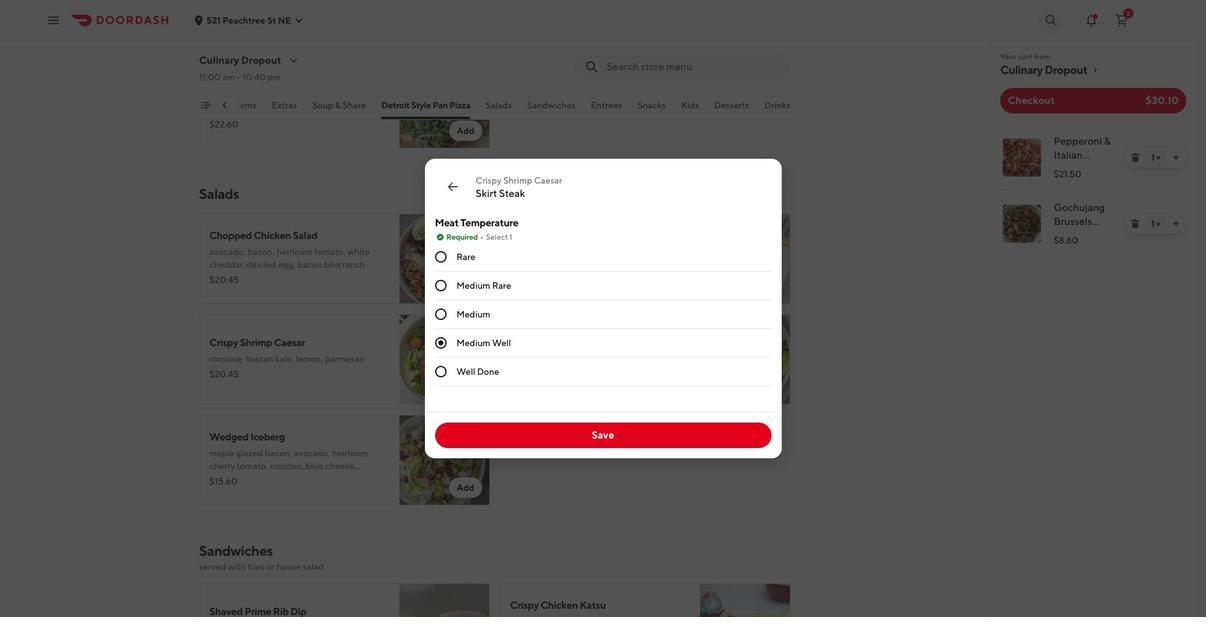 Task type: vqa. For each thing, say whether or not it's contained in the screenshot.
get in the right bottom of the page
no



Task type: describe. For each thing, give the bounding box(es) containing it.
medium for medium rare
[[457, 281, 491, 291]]

pm
[[268, 72, 281, 82]]

house
[[277, 562, 301, 572]]

crispy for skirt
[[476, 175, 502, 186]]

521 peachtree st ne
[[207, 15, 291, 25]]

white inside butternut squash & kale bartlett pear, ancient grains, date, pistachio, toasted mulberry, white cheddar, maple tahini vinaigrette
[[583, 259, 605, 270]]

10:40
[[242, 72, 266, 82]]

detroit
[[382, 100, 410, 110]]

butternut
[[510, 230, 555, 242]]

•
[[481, 232, 484, 242]]

bacon, for iceberg
[[265, 448, 292, 458]]

white inside 'chopped chicken salad avocado, bacon, heirloom tomato, white cheddar, deviled egg, bacon bbq ranch $20.45'
[[348, 247, 370, 257]]

1 vertical spatial well
[[457, 367, 476, 377]]

0 vertical spatial salads
[[486, 100, 512, 110]]

avocado, inside 'chopped chicken salad avocado, bacon, heirloom tomato, white cheddar, deviled egg, bacon bbq ranch $20.45'
[[209, 247, 246, 257]]

add one to cart image for gochujang brussels sprouts
[[1172, 219, 1182, 229]]

medium for medium well
[[457, 338, 491, 348]]

arugula
[[209, 104, 240, 114]]

sandwiches for sandwiches served with fries or house salad
[[199, 543, 273, 559]]

cherry
[[209, 461, 235, 471]]

maple inside wedged iceberg maple glazed bacon, avocado, heirloom cherry tomato, crouton, blue cheese dressing
[[209, 448, 234, 458]]

date,
[[625, 247, 645, 257]]

checkout
[[1009, 94, 1055, 106]]

521
[[207, 15, 221, 25]]

tuscan
[[246, 354, 273, 364]]

1 vertical spatial rare
[[492, 281, 512, 291]]

pistachio,
[[647, 247, 686, 257]]

cheap
[[510, 337, 540, 349]]

0 horizontal spatial rare
[[457, 252, 476, 262]]

smoked
[[209, 91, 241, 101]]

extras
[[272, 100, 297, 110]]

pizza for mushroom
[[318, 74, 342, 86]]

italian
[[1055, 149, 1083, 161]]

bartlett
[[510, 247, 541, 257]]

popular items
[[201, 100, 257, 110]]

desserts button
[[715, 99, 750, 119]]

add button for crispy shrimp caesar
[[449, 377, 482, 397]]

chicken for crispy
[[541, 599, 578, 611]]

parmesan
[[325, 354, 365, 364]]

am
[[223, 72, 235, 82]]

pizza inside pepperoni & italian sausage pizza
[[1055, 177, 1079, 189]]

$15.60
[[209, 476, 238, 486]]

cheddar, inside butternut squash & kale bartlett pear, ancient grains, date, pistachio, toasted mulberry, white cheddar, maple tahini vinaigrette
[[607, 259, 642, 270]]

521 peachtree st ne button
[[194, 15, 304, 25]]

2 button
[[1110, 7, 1135, 33]]

dressing
[[209, 474, 243, 484]]

medium rare
[[457, 281, 512, 291]]

shaved prime rib dip image
[[399, 583, 490, 617]]

chopped chicken salad image
[[399, 214, 490, 304]]

scroll menu navigation left image
[[220, 100, 230, 110]]

1 inside the meat temperature group
[[510, 232, 513, 242]]

$8.60
[[1055, 235, 1079, 245]]

tomato, inside wedged iceberg maple glazed bacon, avocado, heirloom cherry tomato, crouton, blue cheese dressing
[[237, 461, 268, 471]]

heirloom inside 'chopped chicken salad avocado, bacon, heirloom tomato, white cheddar, deviled egg, bacon bbq ranch $20.45'
[[277, 247, 313, 257]]

toasted
[[510, 259, 541, 270]]

extras button
[[272, 99, 297, 119]]

× for pepperoni & italian sausage pizza
[[1157, 152, 1161, 163]]

open menu image
[[46, 12, 61, 28]]

iceberg
[[251, 431, 285, 443]]

0 horizontal spatial salads
[[199, 186, 239, 202]]

bacon
[[297, 259, 323, 270]]

glazed
[[236, 448, 263, 458]]

steak
[[499, 187, 526, 200]]

skirt
[[476, 187, 497, 200]]

1 $20.45 from the top
[[209, 18, 239, 29]]

katsu
[[580, 599, 606, 611]]

brussels
[[1055, 215, 1093, 228]]

romaine,
[[209, 354, 245, 364]]

peachtree
[[223, 15, 266, 25]]

1 horizontal spatial dropout
[[1045, 63, 1088, 77]]

add for wedged iceberg
[[457, 483, 475, 493]]

kale
[[600, 230, 620, 242]]

lemon,
[[296, 354, 323, 364]]

crispy chicken katsu image
[[700, 583, 791, 617]]

0 horizontal spatial culinary dropout
[[199, 54, 281, 66]]

from
[[1035, 52, 1051, 61]]

popular
[[201, 100, 232, 110]]

popular items button
[[201, 99, 257, 119]]

mushroom
[[267, 74, 316, 86]]

crispy shrimp caesar image
[[399, 314, 490, 405]]

heirloom inside wedged iceberg maple glazed bacon, avocado, heirloom cherry tomato, crouton, blue cheese dressing
[[332, 448, 368, 458]]

kids
[[682, 100, 699, 110]]

bbq
[[324, 259, 341, 270]]

Medium radio
[[435, 309, 447, 320]]

buttermilk
[[510, 354, 553, 364]]

cheddar, inside 'chopped chicken salad avocado, bacon, heirloom tomato, white cheddar, deviled egg, bacon bbq ranch $20.45'
[[209, 259, 245, 270]]

pizza for pan
[[450, 100, 471, 110]]

snacks button
[[638, 99, 666, 119]]

sandwiches for sandwiches
[[528, 100, 576, 110]]

sandwiches button
[[528, 99, 576, 119]]

drinks button
[[765, 99, 791, 119]]

black truffle mushroom pizza image
[[399, 58, 490, 149]]

caesar for steak
[[534, 175, 563, 186]]

remove item from cart image for pepperoni & italian sausage pizza
[[1131, 152, 1141, 163]]

grains,
[[597, 247, 623, 257]]

tomato, inside 'chopped chicken salad avocado, bacon, heirloom tomato, white cheddar, deviled egg, bacon bbq ranch $20.45'
[[315, 247, 346, 257]]

add for black truffle mushroom pizza
[[457, 126, 475, 136]]

Medium Well radio
[[435, 337, 447, 349]]

add button for black truffle mushroom pizza
[[449, 120, 482, 141]]

$20.45 inside "crispy shrimp caesar romaine, tuscan kale, lemon, parmesan $20.45"
[[209, 369, 239, 379]]

done
[[478, 367, 500, 377]]

entrees
[[591, 100, 623, 110]]

crispy chicken katsu
[[510, 599, 606, 611]]

add button for chopped chicken salad
[[449, 276, 482, 296]]

temperature
[[461, 217, 519, 229]]

ranch inside 'chopped chicken salad avocado, bacon, heirloom tomato, white cheddar, deviled egg, bacon bbq ranch $20.45'
[[342, 259, 365, 270]]

with
[[228, 562, 246, 572]]

Rare radio
[[435, 251, 447, 263]]

pear,
[[543, 247, 563, 257]]

gochujang
[[1055, 201, 1106, 214]]

deviled
[[246, 259, 276, 270]]

crouton,
[[270, 461, 304, 471]]

gochujang brussels sprouts $8.60
[[1055, 201, 1106, 245]]

wedged
[[209, 431, 249, 443]]

meat temperature group
[[435, 216, 772, 386]]



Task type: locate. For each thing, give the bounding box(es) containing it.
salad for house
[[573, 337, 598, 349]]

or
[[267, 562, 275, 572]]

add button for wedged iceberg
[[449, 478, 482, 498]]

1 add one to cart image from the top
[[1172, 152, 1182, 163]]

cheese
[[325, 461, 354, 471]]

culinary dropout inside culinary dropout link
[[1001, 63, 1088, 77]]

0 vertical spatial ranch
[[342, 259, 365, 270]]

egg,
[[278, 259, 296, 270]]

rare down toasted
[[492, 281, 512, 291]]

1 vertical spatial add one to cart image
[[1172, 219, 1182, 229]]

pizza up mozzarella
[[318, 74, 342, 86]]

0 vertical spatial avocado,
[[209, 247, 246, 257]]

detroit style pan pizza
[[382, 100, 471, 110]]

1 horizontal spatial &
[[592, 230, 598, 242]]

salads left sandwiches button
[[486, 100, 512, 110]]

add for cheap house salad
[[758, 382, 776, 392]]

1 vertical spatial pepperoni & italian sausage pizza image
[[1004, 138, 1042, 177]]

1 horizontal spatial crispy
[[476, 175, 502, 186]]

11:00 am - 10:40 pm
[[199, 72, 281, 82]]

0 vertical spatial well
[[492, 338, 511, 348]]

add button for cheap house salad
[[750, 377, 783, 397]]

shrimp for steak
[[504, 175, 533, 186]]

& right 'pepperoni'
[[1105, 135, 1111, 147]]

1 vertical spatial remove item from cart image
[[1131, 219, 1141, 229]]

1 horizontal spatial maple
[[644, 259, 669, 270]]

1 horizontal spatial caesar
[[534, 175, 563, 186]]

1 horizontal spatial shrimp
[[504, 175, 533, 186]]

crispy inside "crispy shrimp caesar romaine, tuscan kale, lemon, parmesan $20.45"
[[209, 337, 238, 349]]

0 vertical spatial ×
[[1157, 152, 1161, 163]]

maple down 'pistachio,'
[[644, 259, 669, 270]]

1 horizontal spatial salads
[[486, 100, 512, 110]]

1 medium from the top
[[457, 281, 491, 291]]

$20.45 left st
[[209, 18, 239, 29]]

culinary dropout link
[[1001, 62, 1187, 78]]

& inside butternut squash & kale bartlett pear, ancient grains, date, pistachio, toasted mulberry, white cheddar, maple tahini vinaigrette
[[592, 230, 598, 242]]

add one to cart image
[[1172, 152, 1182, 163], [1172, 219, 1182, 229]]

11:00
[[199, 72, 221, 82]]

× for gochujang brussels sprouts
[[1157, 219, 1161, 229]]

crispy for romaine,
[[209, 337, 238, 349]]

ranch right bbq
[[342, 259, 365, 270]]

shrimp inside crispy shrimp caesar skirt steak
[[504, 175, 533, 186]]

add for chopped chicken salad
[[457, 281, 475, 291]]

0 horizontal spatial culinary
[[199, 54, 239, 66]]

pizza right pan at the left
[[450, 100, 471, 110]]

blue
[[306, 461, 324, 471]]

& for pepperoni
[[1105, 135, 1111, 147]]

$20.45 down chopped
[[209, 275, 239, 285]]

vinaigrette
[[535, 272, 579, 282]]

0 vertical spatial pizza
[[318, 74, 342, 86]]

0 horizontal spatial maple
[[209, 448, 234, 458]]

dropout
[[241, 54, 281, 66], [1045, 63, 1088, 77]]

save button
[[435, 423, 772, 448]]

dropout up 10:40
[[241, 54, 281, 66]]

0 horizontal spatial pepperoni & italian sausage pizza image
[[700, 0, 791, 48]]

2 vertical spatial crispy
[[510, 599, 539, 611]]

onion
[[243, 91, 266, 101]]

soup & share button
[[313, 99, 366, 119]]

heirloom up egg,
[[277, 247, 313, 257]]

1 horizontal spatial well
[[492, 338, 511, 348]]

0 vertical spatial caesar
[[534, 175, 563, 186]]

salad inside 'chopped chicken salad avocado, bacon, heirloom tomato, white cheddar, deviled egg, bacon bbq ranch $20.45'
[[293, 230, 318, 242]]

0 vertical spatial shrimp
[[504, 175, 533, 186]]

salad up bacon
[[293, 230, 318, 242]]

1 vertical spatial sandwiches
[[199, 543, 273, 559]]

remove item from cart image right gochujang brussels sprouts $8.60
[[1131, 219, 1141, 229]]

ranch
[[342, 259, 365, 270], [554, 354, 577, 364]]

2 add one to cart image from the top
[[1172, 219, 1182, 229]]

notification bell image
[[1084, 12, 1100, 28]]

salad for chicken
[[293, 230, 318, 242]]

kale,
[[275, 354, 294, 364]]

shrimp for tuscan
[[240, 337, 272, 349]]

1 vertical spatial salad
[[573, 337, 598, 349]]

Well Done radio
[[435, 366, 447, 377]]

cheap house salad image
[[700, 314, 791, 405]]

1 vertical spatial pizza
[[450, 100, 471, 110]]

1 for gochujang brussels sprouts
[[1152, 219, 1155, 229]]

cheap house salad buttermilk ranch
[[510, 337, 598, 364]]

cart
[[1019, 52, 1033, 61]]

& right soup at the left of page
[[335, 100, 341, 110]]

1 vertical spatial bacon,
[[265, 448, 292, 458]]

your
[[1001, 52, 1017, 61]]

culinary
[[199, 54, 239, 66], [1001, 63, 1043, 77]]

0 vertical spatial chicken
[[254, 230, 291, 242]]

well left done on the bottom left of page
[[457, 367, 476, 377]]

1 cheddar, from the left
[[209, 259, 245, 270]]

pepperoni
[[1055, 135, 1103, 147]]

2
[[1127, 9, 1131, 17]]

culinary dropout down from
[[1001, 63, 1088, 77]]

1 horizontal spatial avocado,
[[294, 448, 331, 458]]

rare
[[457, 252, 476, 262], [492, 281, 512, 291]]

chicken inside 'chopped chicken salad avocado, bacon, heirloom tomato, white cheddar, deviled egg, bacon bbq ranch $20.45'
[[254, 230, 291, 242]]

meat
[[435, 217, 459, 229]]

house
[[542, 337, 571, 349]]

soup
[[313, 100, 334, 110]]

salad
[[303, 562, 324, 572]]

truffle
[[236, 74, 266, 86]]

0 vertical spatial rare
[[457, 252, 476, 262]]

shrimp inside "crispy shrimp caesar romaine, tuscan kale, lemon, parmesan $20.45"
[[240, 337, 272, 349]]

1 horizontal spatial ranch
[[554, 354, 577, 364]]

served
[[199, 562, 227, 572]]

0 horizontal spatial sandwiches
[[199, 543, 273, 559]]

rare down the 'required'
[[457, 252, 476, 262]]

1 horizontal spatial culinary dropout
[[1001, 63, 1088, 77]]

pepperoni & italian sausage pizza
[[1055, 135, 1111, 189]]

bacon, inside 'chopped chicken salad avocado, bacon, heirloom tomato, white cheddar, deviled egg, bacon bbq ranch $20.45'
[[248, 247, 275, 257]]

0 vertical spatial medium
[[457, 281, 491, 291]]

1 vertical spatial $20.45
[[209, 275, 239, 285]]

2 vertical spatial 1
[[510, 232, 513, 242]]

2 cheddar, from the left
[[607, 259, 642, 270]]

• select 1
[[481, 232, 513, 242]]

1 vertical spatial avocado,
[[294, 448, 331, 458]]

ne
[[278, 15, 291, 25]]

pizza inside the black truffle mushroom pizza smoked onion alfredo, mozzarella cheese, arugula $22.60
[[318, 74, 342, 86]]

tomato,
[[315, 247, 346, 257], [237, 461, 268, 471]]

2 horizontal spatial pizza
[[1055, 177, 1079, 189]]

black truffle mushroom pizza smoked onion alfredo, mozzarella cheese, arugula $22.60
[[209, 74, 377, 129]]

white
[[348, 247, 370, 257], [583, 259, 605, 270]]

0 vertical spatial 1
[[1152, 152, 1155, 163]]

caesar inside crispy shrimp caesar skirt steak
[[534, 175, 563, 186]]

kids button
[[682, 99, 699, 119]]

bacon, for chicken
[[248, 247, 275, 257]]

crispy shrimp caesar romaine, tuscan kale, lemon, parmesan $20.45
[[209, 337, 365, 379]]

avocado,
[[209, 247, 246, 257], [294, 448, 331, 458]]

select
[[486, 232, 508, 242]]

dialog containing skirt steak
[[425, 159, 782, 458]]

caesar up butternut
[[534, 175, 563, 186]]

$20.45 down romaine,
[[209, 369, 239, 379]]

0 vertical spatial add one to cart image
[[1172, 152, 1182, 163]]

required
[[447, 232, 478, 242]]

2 horizontal spatial &
[[1105, 135, 1111, 147]]

add for crispy shrimp caesar
[[457, 382, 475, 392]]

medium right medium rare "option"
[[457, 281, 491, 291]]

medium for medium
[[457, 309, 491, 319]]

chicken left the katsu
[[541, 599, 578, 611]]

dropout down from
[[1045, 63, 1088, 77]]

1 vertical spatial ranch
[[554, 354, 577, 364]]

1 horizontal spatial sandwiches
[[528, 100, 576, 110]]

salad inside cheap house salad buttermilk ranch
[[573, 337, 598, 349]]

sandwiches inside sandwiches served with fries or house salad
[[199, 543, 273, 559]]

0 horizontal spatial &
[[335, 100, 341, 110]]

avocado, up 'blue'
[[294, 448, 331, 458]]

2 medium from the top
[[457, 309, 491, 319]]

0 horizontal spatial shrimp
[[240, 337, 272, 349]]

2 remove item from cart image from the top
[[1131, 219, 1141, 229]]

medium up well done
[[457, 338, 491, 348]]

0 vertical spatial remove item from cart image
[[1131, 152, 1141, 163]]

0 vertical spatial pepperoni & italian sausage pizza image
[[700, 0, 791, 48]]

maple up cherry in the left bottom of the page
[[209, 448, 234, 458]]

1 × for gochujang brussels sprouts
[[1152, 219, 1161, 229]]

1 vertical spatial salads
[[199, 186, 239, 202]]

2 horizontal spatial crispy
[[510, 599, 539, 611]]

1 horizontal spatial chicken
[[541, 599, 578, 611]]

list containing pepperoni & italian sausage pizza
[[991, 124, 1197, 258]]

2 vertical spatial $20.45
[[209, 369, 239, 379]]

pepperoni & italian sausage pizza image
[[700, 0, 791, 48], [1004, 138, 1042, 177]]

2 $20.45 from the top
[[209, 275, 239, 285]]

1 horizontal spatial pizza
[[450, 100, 471, 110]]

salad
[[293, 230, 318, 242], [573, 337, 598, 349]]

salad right house
[[573, 337, 598, 349]]

1 horizontal spatial white
[[583, 259, 605, 270]]

cheddar, down chopped
[[209, 259, 245, 270]]

0 horizontal spatial tomato,
[[237, 461, 268, 471]]

drinks
[[765, 100, 791, 110]]

cheese pizza image
[[399, 0, 490, 48]]

1 horizontal spatial heirloom
[[332, 448, 368, 458]]

items
[[234, 100, 257, 110]]

1 vertical spatial &
[[1105, 135, 1111, 147]]

avocado, inside wedged iceberg maple glazed bacon, avocado, heirloom cherry tomato, crouton, blue cheese dressing
[[294, 448, 331, 458]]

& inside button
[[335, 100, 341, 110]]

1 vertical spatial 1
[[1152, 219, 1155, 229]]

caesar
[[534, 175, 563, 186], [274, 337, 305, 349]]

1 vertical spatial heirloom
[[332, 448, 368, 458]]

sandwiches up with
[[199, 543, 273, 559]]

1 horizontal spatial pepperoni & italian sausage pizza image
[[1004, 138, 1042, 177]]

desserts
[[715, 100, 750, 110]]

maple inside butternut squash & kale bartlett pear, ancient grains, date, pistachio, toasted mulberry, white cheddar, maple tahini vinaigrette
[[644, 259, 669, 270]]

culinary dropout up 11:00 am - 10:40 pm
[[199, 54, 281, 66]]

wedged iceberg image
[[399, 415, 490, 506]]

bacon,
[[248, 247, 275, 257], [265, 448, 292, 458]]

2 × from the top
[[1157, 219, 1161, 229]]

2 1 × from the top
[[1152, 219, 1161, 229]]

0 vertical spatial sandwiches
[[528, 100, 576, 110]]

cheddar,
[[209, 259, 245, 270], [607, 259, 642, 270]]

0 vertical spatial heirloom
[[277, 247, 313, 257]]

crispy
[[476, 175, 502, 186], [209, 337, 238, 349], [510, 599, 539, 611]]

pan
[[433, 100, 448, 110]]

0 horizontal spatial chicken
[[254, 230, 291, 242]]

0 vertical spatial crispy
[[476, 175, 502, 186]]

remove item from cart image
[[1131, 152, 1141, 163], [1131, 219, 1141, 229]]

& left kale
[[592, 230, 598, 242]]

meat temperature
[[435, 217, 519, 229]]

black
[[209, 74, 234, 86]]

3 $20.45 from the top
[[209, 369, 239, 379]]

1 vertical spatial tomato,
[[237, 461, 268, 471]]

heirloom
[[277, 247, 313, 257], [332, 448, 368, 458]]

heirloom up "cheese"
[[332, 448, 368, 458]]

1 horizontal spatial cheddar,
[[607, 259, 642, 270]]

-
[[237, 72, 241, 82]]

0 horizontal spatial salad
[[293, 230, 318, 242]]

culinary up the 11:00
[[199, 54, 239, 66]]

0 vertical spatial &
[[335, 100, 341, 110]]

save
[[592, 429, 615, 441]]

0 vertical spatial tomato,
[[315, 247, 346, 257]]

&
[[335, 100, 341, 110], [1105, 135, 1111, 147], [592, 230, 598, 242]]

1 horizontal spatial salad
[[573, 337, 598, 349]]

×
[[1157, 152, 1161, 163], [1157, 219, 1161, 229]]

well up done on the bottom left of page
[[492, 338, 511, 348]]

well
[[492, 338, 511, 348], [457, 367, 476, 377]]

1 × from the top
[[1157, 152, 1161, 163]]

list
[[991, 124, 1197, 258]]

0 horizontal spatial pizza
[[318, 74, 342, 86]]

1 for pepperoni & italian sausage pizza
[[1152, 152, 1155, 163]]

bacon, inside wedged iceberg maple glazed bacon, avocado, heirloom cherry tomato, crouton, blue cheese dressing
[[265, 448, 292, 458]]

ancient
[[564, 247, 595, 257]]

sandwiches right salads button
[[528, 100, 576, 110]]

your cart from
[[1001, 52, 1051, 61]]

dialog
[[425, 159, 782, 458]]

& inside pepperoni & italian sausage pizza
[[1105, 135, 1111, 147]]

gochujang brussels sprouts image
[[1004, 205, 1042, 243]]

entrees button
[[591, 99, 623, 119]]

pizza down sausage
[[1055, 177, 1079, 189]]

1 vertical spatial chicken
[[541, 599, 578, 611]]

tomato, down glazed
[[237, 461, 268, 471]]

1 horizontal spatial culinary
[[1001, 63, 1043, 77]]

mozzarella
[[301, 91, 344, 101]]

1 vertical spatial medium
[[457, 309, 491, 319]]

avocado, down chopped
[[209, 247, 246, 257]]

crispy shrimp caesar skirt steak
[[476, 175, 563, 200]]

wedged iceberg maple glazed bacon, avocado, heirloom cherry tomato, crouton, blue cheese dressing
[[209, 431, 368, 484]]

$30.10
[[1146, 94, 1179, 106]]

Item Search search field
[[607, 60, 781, 74]]

add
[[457, 126, 475, 136], [457, 281, 475, 291], [457, 382, 475, 392], [758, 382, 776, 392], [457, 483, 475, 493]]

$20.45 inside 'chopped chicken salad avocado, bacon, heirloom tomato, white cheddar, deviled egg, bacon bbq ranch $20.45'
[[209, 275, 239, 285]]

2 vertical spatial &
[[592, 230, 598, 242]]

1 vertical spatial shrimp
[[240, 337, 272, 349]]

salads up chopped
[[199, 186, 239, 202]]

& for soup
[[335, 100, 341, 110]]

soup & share
[[313, 100, 366, 110]]

sprouts
[[1055, 230, 1090, 242]]

snacks
[[638, 100, 666, 110]]

bacon, up deviled
[[248, 247, 275, 257]]

shrimp up the tuscan
[[240, 337, 272, 349]]

0 vertical spatial $20.45
[[209, 18, 239, 29]]

Medium Rare radio
[[435, 280, 447, 291]]

medium up medium well
[[457, 309, 491, 319]]

1 × for pepperoni & italian sausage pizza
[[1152, 152, 1161, 163]]

sausage
[[1055, 163, 1093, 175]]

chicken for chopped
[[254, 230, 291, 242]]

3 medium from the top
[[457, 338, 491, 348]]

$22.60
[[209, 119, 239, 129]]

0 vertical spatial bacon,
[[248, 247, 275, 257]]

chicken
[[254, 230, 291, 242], [541, 599, 578, 611]]

butternut squash & kale image
[[700, 214, 791, 304]]

tomato, up bbq
[[315, 247, 346, 257]]

0 horizontal spatial crispy
[[209, 337, 238, 349]]

1 vertical spatial 1 ×
[[1152, 219, 1161, 229]]

1 vertical spatial ×
[[1157, 219, 1161, 229]]

0 horizontal spatial well
[[457, 367, 476, 377]]

0 horizontal spatial dropout
[[241, 54, 281, 66]]

cheddar, down date,
[[607, 259, 642, 270]]

1 vertical spatial caesar
[[274, 337, 305, 349]]

shrimp up steak
[[504, 175, 533, 186]]

1 vertical spatial white
[[583, 259, 605, 270]]

butternut squash & kale bartlett pear, ancient grains, date, pistachio, toasted mulberry, white cheddar, maple tahini vinaigrette
[[510, 230, 686, 282]]

ranch inside cheap house salad buttermilk ranch
[[554, 354, 577, 364]]

0 horizontal spatial heirloom
[[277, 247, 313, 257]]

ranch down house
[[554, 354, 577, 364]]

caesar for tuscan
[[274, 337, 305, 349]]

salads button
[[486, 99, 512, 119]]

caesar inside "crispy shrimp caesar romaine, tuscan kale, lemon, parmesan $20.45"
[[274, 337, 305, 349]]

medium well
[[457, 338, 511, 348]]

1 horizontal spatial rare
[[492, 281, 512, 291]]

2 vertical spatial pizza
[[1055, 177, 1079, 189]]

chicken up deviled
[[254, 230, 291, 242]]

2 items, open order cart image
[[1115, 12, 1130, 28]]

back image
[[445, 179, 461, 194]]

caesar up kale,
[[274, 337, 305, 349]]

remove item from cart image for gochujang brussels sprouts
[[1131, 219, 1141, 229]]

1 1 × from the top
[[1152, 152, 1161, 163]]

add one to cart image for pepperoni & italian sausage pizza
[[1172, 152, 1182, 163]]

0 vertical spatial maple
[[644, 259, 669, 270]]

0 horizontal spatial avocado,
[[209, 247, 246, 257]]

1 horizontal spatial tomato,
[[315, 247, 346, 257]]

0 horizontal spatial caesar
[[274, 337, 305, 349]]

$17.20
[[510, 275, 536, 285]]

culinary down the cart
[[1001, 63, 1043, 77]]

fries
[[248, 562, 265, 572]]

0 vertical spatial salad
[[293, 230, 318, 242]]

salads
[[486, 100, 512, 110], [199, 186, 239, 202]]

1 remove item from cart image from the top
[[1131, 152, 1141, 163]]

1
[[1152, 152, 1155, 163], [1152, 219, 1155, 229], [510, 232, 513, 242]]

2 vertical spatial medium
[[457, 338, 491, 348]]

crispy inside crispy shrimp caesar skirt steak
[[476, 175, 502, 186]]

1 vertical spatial maple
[[209, 448, 234, 458]]

culinary dropout
[[199, 54, 281, 66], [1001, 63, 1088, 77]]

0 horizontal spatial cheddar,
[[209, 259, 245, 270]]

bacon, up crouton,
[[265, 448, 292, 458]]

remove item from cart image right pepperoni & italian sausage pizza
[[1131, 152, 1141, 163]]

style
[[411, 100, 431, 110]]



